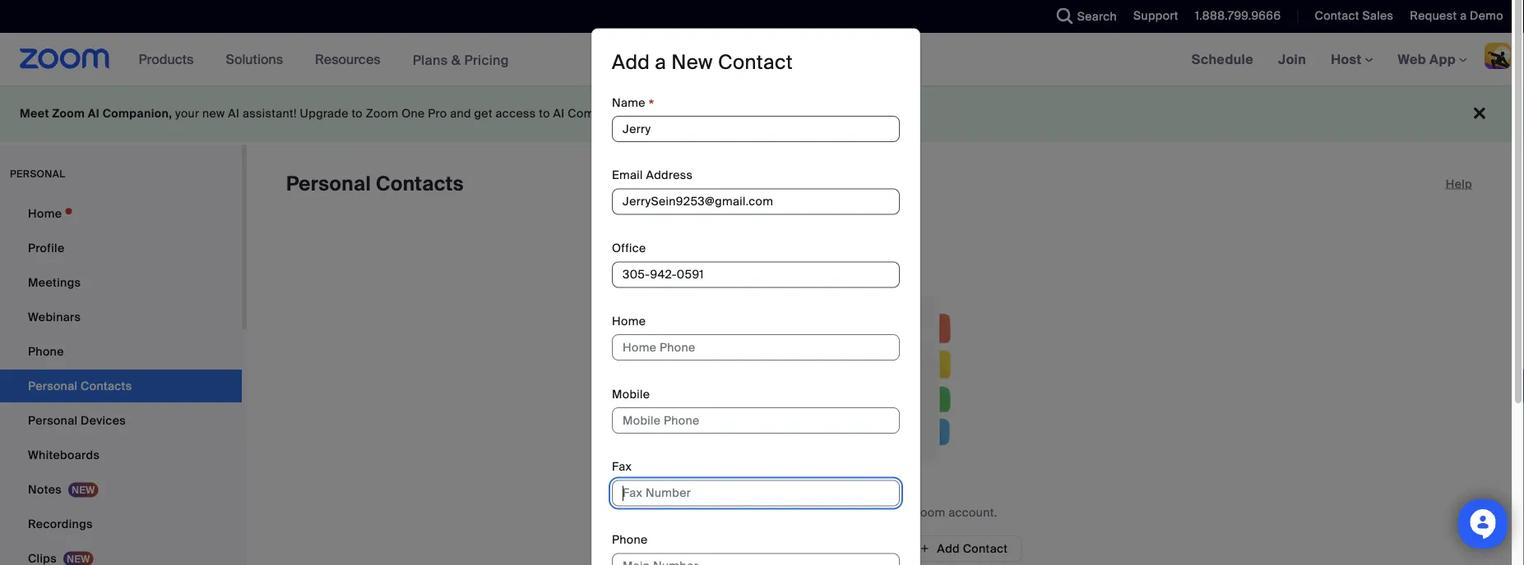 Task type: describe. For each thing, give the bounding box(es) containing it.
file
[[865, 542, 885, 557]]

2 horizontal spatial contact
[[1315, 8, 1359, 23]]

help link
[[1446, 171, 1472, 197]]

plans
[[413, 51, 448, 68]]

phone link
[[0, 336, 242, 368]]

2 upgrade from the left
[[756, 106, 806, 121]]

1 horizontal spatial to
[[539, 106, 550, 121]]

meet zoom ai companion, your new ai assistant! upgrade to zoom one pro and get access to ai companion at no additional cost. upgrade today
[[20, 106, 842, 121]]

personal menu menu
[[0, 197, 242, 566]]

personal devices
[[28, 413, 126, 429]]

meet
[[20, 106, 49, 121]]

add contact button
[[905, 536, 1022, 563]]

0 horizontal spatial to
[[352, 106, 363, 121]]

1 ai from the left
[[88, 106, 100, 121]]

contacts
[[376, 171, 464, 197]]

mobile
[[612, 387, 650, 402]]

profile
[[28, 241, 65, 256]]

pricing
[[464, 51, 509, 68]]

&
[[451, 51, 461, 68]]

1 horizontal spatial zoom
[[366, 106, 398, 121]]

import
[[768, 542, 806, 557]]

First and Last Name text field
[[612, 116, 900, 142]]

personal for personal contacts
[[286, 171, 371, 197]]

email address
[[612, 168, 693, 183]]

2 ai from the left
[[228, 106, 240, 121]]

*
[[649, 95, 654, 114]]

support
[[1134, 8, 1179, 23]]

name
[[612, 95, 646, 110]]

cost.
[[726, 106, 753, 121]]

no
[[650, 106, 664, 121]]

recordings link
[[0, 508, 242, 541]]

Office Phone text field
[[612, 262, 900, 288]]

added
[[833, 505, 868, 521]]

contact inside dialog
[[718, 49, 793, 75]]

import from csv file button
[[737, 536, 898, 563]]

new
[[671, 49, 713, 75]]

profile link
[[0, 232, 242, 265]]

home inside personal menu menu
[[28, 206, 62, 221]]

meet zoom ai companion, footer
[[0, 86, 1512, 142]]

phone inside add a new contact dialog
[[612, 533, 648, 548]]

recordings
[[28, 517, 93, 532]]

from
[[809, 542, 835, 557]]

one
[[402, 106, 425, 121]]

add for add a new contact
[[612, 49, 650, 75]]

banner containing schedule
[[0, 33, 1524, 87]]

personal for personal devices
[[28, 413, 78, 429]]

schedule link
[[1179, 33, 1266, 86]]

Home text field
[[612, 335, 900, 361]]

access
[[496, 106, 536, 121]]

add contact
[[937, 542, 1008, 557]]

2 horizontal spatial zoom
[[913, 505, 946, 521]]

1.888.799.9666
[[1195, 8, 1281, 23]]

schedule
[[1192, 51, 1254, 68]]

a for request
[[1460, 8, 1467, 23]]

zoom logo image
[[20, 49, 110, 69]]

assistant!
[[243, 106, 297, 121]]

contact sales link up meetings navigation
[[1315, 8, 1394, 23]]

office
[[612, 241, 646, 256]]

2 horizontal spatial to
[[872, 505, 883, 521]]

Mobile text field
[[612, 408, 900, 434]]

pro
[[428, 106, 447, 121]]

contact inside button
[[963, 542, 1008, 557]]

email
[[612, 168, 643, 183]]

help
[[1446, 176, 1472, 192]]

whiteboards link
[[0, 439, 242, 472]]

companion
[[568, 106, 633, 121]]

product information navigation
[[126, 33, 521, 87]]

request a demo
[[1410, 8, 1504, 23]]

at
[[636, 106, 647, 121]]

get
[[474, 106, 493, 121]]

and
[[450, 106, 471, 121]]

Email Address text field
[[612, 189, 900, 215]]



Task type: vqa. For each thing, say whether or not it's contained in the screenshot.
'Customize'
no



Task type: locate. For each thing, give the bounding box(es) containing it.
name *
[[612, 95, 654, 114]]

home down the 'office'
[[612, 314, 646, 329]]

contact sales
[[1315, 8, 1394, 23]]

0 horizontal spatial ai
[[88, 106, 100, 121]]

upgrade
[[300, 106, 349, 121], [756, 106, 806, 121]]

join
[[1278, 51, 1306, 68]]

personal contacts
[[286, 171, 464, 197]]

add image
[[750, 541, 761, 558], [919, 542, 931, 557]]

account.
[[949, 505, 997, 521]]

a left demo
[[1460, 8, 1467, 23]]

1 horizontal spatial add
[[937, 542, 960, 557]]

0 vertical spatial a
[[1460, 8, 1467, 23]]

0 vertical spatial your
[[175, 106, 199, 121]]

no
[[761, 505, 777, 521]]

meetings navigation
[[1179, 33, 1524, 87]]

contact down account.
[[963, 542, 1008, 557]]

your inside meet zoom ai companion, footer
[[175, 106, 199, 121]]

1 vertical spatial contact
[[718, 49, 793, 75]]

personal devices link
[[0, 405, 242, 438]]

to right access
[[539, 106, 550, 121]]

webinars link
[[0, 301, 242, 334]]

to left the one
[[352, 106, 363, 121]]

a left new
[[655, 49, 666, 75]]

notes
[[28, 482, 62, 498]]

1 upgrade from the left
[[300, 106, 349, 121]]

upgrade down product information navigation on the left top of page
[[300, 106, 349, 121]]

add a new contact dialog
[[591, 28, 920, 566]]

0 horizontal spatial zoom
[[52, 106, 85, 121]]

webinars
[[28, 310, 81, 325]]

demo
[[1470, 8, 1504, 23]]

meetings
[[28, 275, 81, 290]]

personal
[[286, 171, 371, 197], [28, 413, 78, 429]]

1 horizontal spatial personal
[[286, 171, 371, 197]]

add up name
[[612, 49, 650, 75]]

contact sales link up join
[[1302, 0, 1398, 33]]

phone down the fax
[[612, 533, 648, 548]]

ai
[[88, 106, 100, 121], [228, 106, 240, 121], [553, 106, 565, 121]]

your left new
[[175, 106, 199, 121]]

plans & pricing link
[[413, 51, 509, 68], [413, 51, 509, 68]]

0 horizontal spatial personal
[[28, 413, 78, 429]]

fax
[[612, 460, 632, 475]]

today
[[809, 106, 842, 121]]

devices
[[81, 413, 126, 429]]

contacts
[[781, 505, 830, 521]]

zoom left account.
[[913, 505, 946, 521]]

contact
[[1315, 8, 1359, 23], [718, 49, 793, 75], [963, 542, 1008, 557]]

1 horizontal spatial a
[[1460, 8, 1467, 23]]

0 horizontal spatial phone
[[28, 344, 64, 359]]

1 horizontal spatial home
[[612, 314, 646, 329]]

address
[[646, 168, 693, 183]]

new
[[202, 106, 225, 121]]

add for add contact
[[937, 542, 960, 557]]

whiteboards
[[28, 448, 100, 463]]

0 horizontal spatial upgrade
[[300, 106, 349, 121]]

contact up meet zoom ai companion, footer
[[718, 49, 793, 75]]

add a new contact
[[612, 49, 793, 75]]

home up profile
[[28, 206, 62, 221]]

a for add
[[655, 49, 666, 75]]

1 horizontal spatial your
[[886, 505, 910, 521]]

request
[[1410, 8, 1457, 23]]

1 vertical spatial home
[[612, 314, 646, 329]]

phone down 'webinars'
[[28, 344, 64, 359]]

phone
[[28, 344, 64, 359], [612, 533, 648, 548]]

zoom right meet
[[52, 106, 85, 121]]

home link
[[0, 197, 242, 230]]

add image for import
[[750, 541, 761, 558]]

phone inside phone link
[[28, 344, 64, 359]]

0 horizontal spatial home
[[28, 206, 62, 221]]

ai left companion,
[[88, 106, 100, 121]]

personal inside menu
[[28, 413, 78, 429]]

0 vertical spatial contact
[[1315, 8, 1359, 23]]

plans & pricing
[[413, 51, 509, 68]]

companion,
[[103, 106, 172, 121]]

ai right new
[[228, 106, 240, 121]]

contact left sales
[[1315, 8, 1359, 23]]

1 vertical spatial personal
[[28, 413, 78, 429]]

1 horizontal spatial upgrade
[[756, 106, 806, 121]]

3 ai from the left
[[553, 106, 565, 121]]

2 vertical spatial contact
[[963, 542, 1008, 557]]

request a demo link
[[1398, 0, 1524, 33], [1410, 8, 1504, 23]]

home
[[28, 206, 62, 221], [612, 314, 646, 329]]

your for companion,
[[175, 106, 199, 121]]

0 horizontal spatial add
[[612, 49, 650, 75]]

sales
[[1363, 8, 1394, 23]]

1 horizontal spatial add image
[[919, 542, 931, 557]]

contact sales link
[[1302, 0, 1398, 33], [1315, 8, 1394, 23]]

ai left companion
[[553, 106, 565, 121]]

meetings link
[[0, 267, 242, 299]]

1 vertical spatial your
[[886, 505, 910, 521]]

1 horizontal spatial phone
[[612, 533, 648, 548]]

2 horizontal spatial ai
[[553, 106, 565, 121]]

0 vertical spatial personal
[[286, 171, 371, 197]]

add inside button
[[937, 542, 960, 557]]

additional
[[667, 106, 723, 121]]

zoom
[[52, 106, 85, 121], [366, 106, 398, 121], [913, 505, 946, 521]]

import from csv file
[[768, 542, 885, 557]]

no contacts added to your zoom account.
[[761, 505, 997, 521]]

1 vertical spatial a
[[655, 49, 666, 75]]

your
[[175, 106, 199, 121], [886, 505, 910, 521]]

0 horizontal spatial contact
[[718, 49, 793, 75]]

your for to
[[886, 505, 910, 521]]

0 horizontal spatial add image
[[750, 541, 761, 558]]

csv
[[838, 542, 862, 557]]

1 horizontal spatial contact
[[963, 542, 1008, 557]]

add image left add contact
[[919, 542, 931, 557]]

your right added
[[886, 505, 910, 521]]

add image inside button
[[919, 542, 931, 557]]

add image for add
[[919, 542, 931, 557]]

0 horizontal spatial a
[[655, 49, 666, 75]]

to
[[352, 106, 363, 121], [539, 106, 550, 121], [872, 505, 883, 521]]

add
[[612, 49, 650, 75], [937, 542, 960, 557]]

1 vertical spatial add
[[937, 542, 960, 557]]

zoom left the one
[[366, 106, 398, 121]]

a inside add a new contact dialog
[[655, 49, 666, 75]]

a
[[1460, 8, 1467, 23], [655, 49, 666, 75]]

1 vertical spatial phone
[[612, 533, 648, 548]]

1.888.799.9666 button
[[1183, 0, 1285, 33], [1195, 8, 1281, 23]]

to right added
[[872, 505, 883, 521]]

0 vertical spatial add
[[612, 49, 650, 75]]

home inside add a new contact dialog
[[612, 314, 646, 329]]

add image inside import from csv file "button"
[[750, 541, 761, 558]]

upgrade right cost.
[[756, 106, 806, 121]]

support link
[[1121, 0, 1183, 33], [1134, 8, 1179, 23]]

banner
[[0, 33, 1524, 87]]

add inside dialog
[[612, 49, 650, 75]]

1 horizontal spatial ai
[[228, 106, 240, 121]]

Fax text field
[[612, 481, 900, 507]]

add image left import
[[750, 541, 761, 558]]

0 vertical spatial phone
[[28, 344, 64, 359]]

personal
[[10, 168, 65, 181]]

upgrade today link
[[756, 106, 842, 121]]

notes link
[[0, 474, 242, 507]]

add down account.
[[937, 542, 960, 557]]

0 vertical spatial home
[[28, 206, 62, 221]]

join link
[[1266, 33, 1319, 86]]

0 horizontal spatial your
[[175, 106, 199, 121]]



